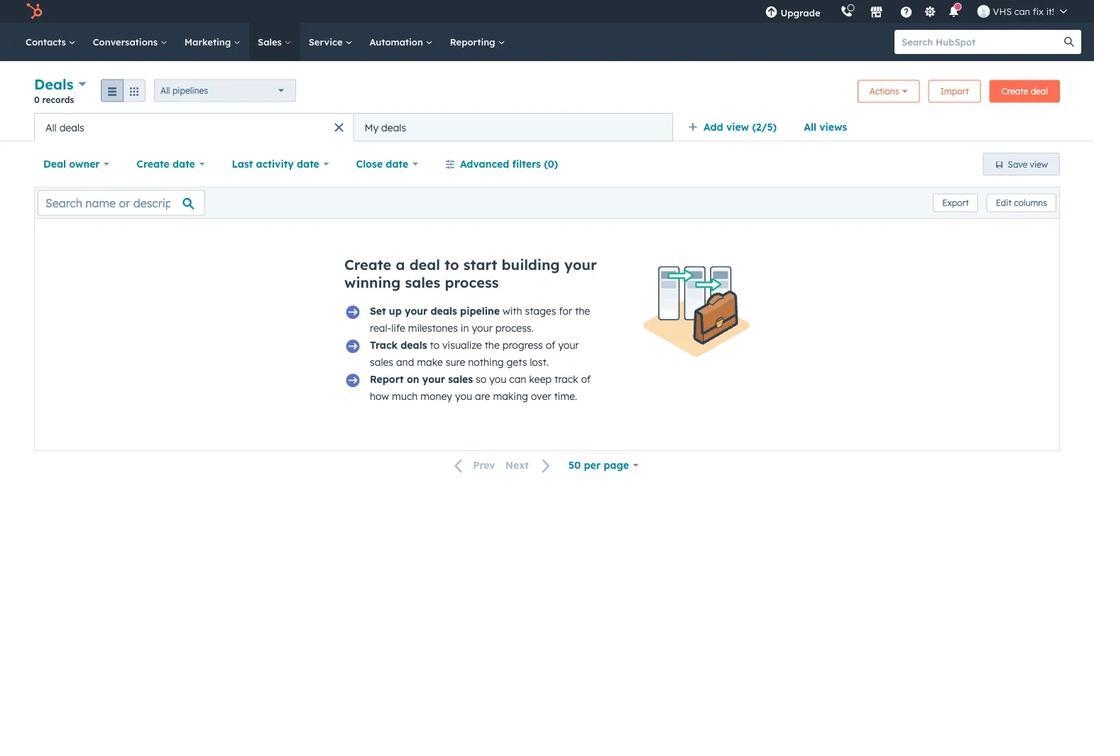 Task type: locate. For each thing, give the bounding box(es) containing it.
0 horizontal spatial sales
[[370, 356, 394, 368]]

1 horizontal spatial view
[[1031, 159, 1049, 169]]

you right so on the left of the page
[[490, 373, 507, 385]]

your inside with stages for the real-life milestones in your process.
[[472, 322, 493, 334]]

to left start
[[445, 256, 459, 274]]

all for all views
[[804, 121, 817, 133]]

1 horizontal spatial create
[[345, 256, 392, 274]]

all for all deals
[[45, 121, 57, 134]]

2 horizontal spatial create
[[1002, 86, 1029, 97]]

you left are
[[455, 390, 473, 402]]

1 vertical spatial you
[[455, 390, 473, 402]]

date down all deals button
[[173, 158, 195, 170]]

all inside all pipelines popup button
[[161, 85, 170, 96]]

0 vertical spatial deal
[[1031, 86, 1049, 97]]

all
[[161, 85, 170, 96], [804, 121, 817, 133], [45, 121, 57, 134]]

import
[[941, 86, 970, 97]]

all down the '0 records'
[[45, 121, 57, 134]]

make
[[417, 356, 443, 368]]

1 vertical spatial can
[[510, 373, 527, 385]]

menu
[[756, 0, 1078, 23]]

report on your sales
[[370, 373, 473, 385]]

0 vertical spatial can
[[1015, 5, 1031, 17]]

deal inside button
[[1031, 86, 1049, 97]]

3 date from the left
[[386, 158, 409, 170]]

the inside with stages for the real-life milestones in your process.
[[575, 305, 590, 317]]

calling icon image
[[841, 6, 854, 18]]

1 vertical spatial to
[[430, 339, 440, 351]]

of
[[546, 339, 556, 351], [582, 373, 591, 385]]

1 horizontal spatial date
[[297, 158, 320, 170]]

1 vertical spatial the
[[485, 339, 500, 351]]

1 horizontal spatial the
[[575, 305, 590, 317]]

service link
[[300, 23, 361, 61]]

menu item
[[831, 0, 834, 23]]

how
[[370, 390, 389, 402]]

calling icon button
[[835, 2, 859, 21]]

all pipelines button
[[154, 79, 296, 102]]

2 horizontal spatial sales
[[448, 373, 473, 385]]

report
[[370, 373, 404, 385]]

add view (2/5) button
[[679, 113, 795, 141]]

notifications button
[[942, 0, 967, 23]]

(2/5)
[[753, 121, 777, 133]]

create for create a deal to start building your winning sales process
[[345, 256, 392, 274]]

0 vertical spatial view
[[727, 121, 750, 133]]

automation
[[370, 36, 426, 48]]

and
[[396, 356, 414, 368]]

money
[[421, 390, 453, 402]]

0 horizontal spatial of
[[546, 339, 556, 351]]

1 vertical spatial create
[[137, 158, 170, 170]]

columns
[[1015, 198, 1048, 208]]

all inside all views link
[[804, 121, 817, 133]]

the right for on the right of page
[[575, 305, 590, 317]]

contacts link
[[17, 23, 84, 61]]

view inside button
[[1031, 159, 1049, 169]]

making
[[493, 390, 528, 402]]

create left a
[[345, 256, 392, 274]]

1 horizontal spatial deal
[[1031, 86, 1049, 97]]

deals up "and"
[[401, 339, 427, 351]]

my
[[365, 121, 379, 134]]

sales down "sure"
[[448, 373, 473, 385]]

so you can keep track of how much money you are making over time.
[[370, 373, 591, 402]]

0 vertical spatial sales
[[405, 274, 441, 291]]

can down gets
[[510, 373, 527, 385]]

building
[[502, 256, 560, 274]]

winning
[[345, 274, 401, 291]]

of right the track
[[582, 373, 591, 385]]

date inside popup button
[[173, 158, 195, 170]]

settings link
[[922, 4, 940, 19]]

all pipelines
[[161, 85, 208, 96]]

to down milestones
[[430, 339, 440, 351]]

prev button
[[446, 456, 501, 475]]

50
[[569, 459, 581, 471]]

views
[[820, 121, 848, 133]]

to inside create a deal to start building your winning sales process
[[445, 256, 459, 274]]

0 horizontal spatial you
[[455, 390, 473, 402]]

0 horizontal spatial can
[[510, 373, 527, 385]]

date right activity
[[297, 158, 320, 170]]

deals
[[34, 75, 74, 93]]

edit columns
[[997, 198, 1048, 208]]

date right close
[[386, 158, 409, 170]]

contacts
[[26, 36, 69, 48]]

2 vertical spatial create
[[345, 256, 392, 274]]

search button
[[1058, 30, 1082, 54]]

you
[[490, 373, 507, 385], [455, 390, 473, 402]]

page
[[604, 459, 629, 471]]

with stages for the real-life milestones in your process.
[[370, 305, 590, 334]]

records
[[42, 94, 74, 105]]

sales down track
[[370, 356, 394, 368]]

hubspot image
[[26, 3, 43, 20]]

1 horizontal spatial all
[[161, 85, 170, 96]]

all left pipelines
[[161, 85, 170, 96]]

set
[[370, 305, 386, 317]]

group
[[101, 79, 146, 102]]

your up money
[[423, 373, 445, 385]]

sure
[[446, 356, 466, 368]]

1 vertical spatial deal
[[410, 256, 441, 274]]

deals down records
[[59, 121, 84, 134]]

sales up set up your deals pipeline
[[405, 274, 441, 291]]

0 vertical spatial to
[[445, 256, 459, 274]]

view right add
[[727, 121, 750, 133]]

1 horizontal spatial to
[[445, 256, 459, 274]]

1 vertical spatial view
[[1031, 159, 1049, 169]]

deal
[[1031, 86, 1049, 97], [410, 256, 441, 274]]

0 horizontal spatial view
[[727, 121, 750, 133]]

real-
[[370, 322, 392, 334]]

set up your deals pipeline
[[370, 305, 500, 317]]

1 vertical spatial sales
[[370, 356, 394, 368]]

start
[[464, 256, 498, 274]]

1 date from the left
[[173, 158, 195, 170]]

all inside all deals button
[[45, 121, 57, 134]]

can left fix
[[1015, 5, 1031, 17]]

0 horizontal spatial create
[[137, 158, 170, 170]]

Search name or description search field
[[38, 190, 205, 216]]

service
[[309, 36, 346, 48]]

export button
[[934, 194, 979, 212]]

track deals
[[370, 339, 427, 351]]

all left views
[[804, 121, 817, 133]]

1 horizontal spatial can
[[1015, 5, 1031, 17]]

edit
[[997, 198, 1012, 208]]

my deals button
[[354, 113, 673, 141]]

the
[[575, 305, 590, 317], [485, 339, 500, 351]]

the inside 'to visualize the progress of your sales and make sure nothing gets lost.'
[[485, 339, 500, 351]]

create inside popup button
[[137, 158, 170, 170]]

view inside popup button
[[727, 121, 750, 133]]

view right the save
[[1031, 159, 1049, 169]]

sales
[[258, 36, 285, 48]]

gets
[[507, 356, 527, 368]]

create inside create a deal to start building your winning sales process
[[345, 256, 392, 274]]

create a deal to start building your winning sales process
[[345, 256, 597, 291]]

0 horizontal spatial date
[[173, 158, 195, 170]]

create inside button
[[1002, 86, 1029, 97]]

pipeline
[[460, 305, 500, 317]]

sales inside create a deal to start building your winning sales process
[[405, 274, 441, 291]]

1 horizontal spatial you
[[490, 373, 507, 385]]

create date
[[137, 158, 195, 170]]

(0)
[[544, 158, 558, 170]]

milestones
[[408, 322, 458, 334]]

automation link
[[361, 23, 442, 61]]

your up for on the right of page
[[565, 256, 597, 274]]

0 horizontal spatial all
[[45, 121, 57, 134]]

the up nothing
[[485, 339, 500, 351]]

2 horizontal spatial date
[[386, 158, 409, 170]]

deals button
[[34, 74, 87, 94]]

0 horizontal spatial to
[[430, 339, 440, 351]]

date for create date
[[173, 158, 195, 170]]

marketing
[[185, 36, 234, 48]]

your up the track
[[559, 339, 579, 351]]

deals right my
[[382, 121, 407, 134]]

create up search name or description search box
[[137, 158, 170, 170]]

process.
[[496, 322, 534, 334]]

process
[[445, 274, 499, 291]]

progress
[[503, 339, 543, 351]]

conversations link
[[84, 23, 176, 61]]

0 vertical spatial of
[[546, 339, 556, 351]]

0 horizontal spatial the
[[485, 339, 500, 351]]

0 vertical spatial the
[[575, 305, 590, 317]]

terry turtle image
[[978, 5, 991, 18]]

Search HubSpot search field
[[895, 30, 1069, 54]]

create for create date
[[137, 158, 170, 170]]

life
[[392, 322, 406, 334]]

0 horizontal spatial deal
[[410, 256, 441, 274]]

save view button
[[984, 153, 1061, 175]]

1 horizontal spatial sales
[[405, 274, 441, 291]]

1 horizontal spatial of
[[582, 373, 591, 385]]

1 vertical spatial of
[[582, 373, 591, 385]]

marketplaces button
[[862, 0, 892, 23]]

2 date from the left
[[297, 158, 320, 170]]

next
[[506, 459, 529, 471]]

can inside vhs can fix it! popup button
[[1015, 5, 1031, 17]]

marketing link
[[176, 23, 249, 61]]

menu containing vhs can fix it!
[[756, 0, 1078, 23]]

2 horizontal spatial all
[[804, 121, 817, 133]]

create down search hubspot search box
[[1002, 86, 1029, 97]]

your down pipeline
[[472, 322, 493, 334]]

are
[[475, 390, 491, 402]]

create deal
[[1002, 86, 1049, 97]]

of up lost.
[[546, 339, 556, 351]]

of inside 'to visualize the progress of your sales and make sure nothing gets lost.'
[[546, 339, 556, 351]]

0 vertical spatial create
[[1002, 86, 1029, 97]]

create date button
[[127, 150, 214, 178]]



Task type: vqa. For each thing, say whether or not it's contained in the screenshot.
'Products' link
no



Task type: describe. For each thing, give the bounding box(es) containing it.
your right up
[[405, 305, 428, 317]]

my deals
[[365, 121, 407, 134]]

help button
[[895, 0, 919, 23]]

your inside 'to visualize the progress of your sales and make sure nothing gets lost.'
[[559, 339, 579, 351]]

sales inside 'to visualize the progress of your sales and make sure nothing gets lost.'
[[370, 356, 394, 368]]

view for save
[[1031, 159, 1049, 169]]

0
[[34, 94, 40, 105]]

50 per page button
[[560, 451, 648, 480]]

with
[[503, 305, 523, 317]]

pagination navigation
[[446, 456, 560, 475]]

import button
[[929, 80, 982, 103]]

prev
[[473, 459, 496, 471]]

help image
[[901, 6, 913, 19]]

close date
[[356, 158, 409, 170]]

deal
[[43, 158, 66, 170]]

edit columns button
[[987, 194, 1057, 212]]

of inside so you can keep track of how much money you are making over time.
[[582, 373, 591, 385]]

per
[[584, 459, 601, 471]]

save view
[[1009, 159, 1049, 169]]

to visualize the progress of your sales and make sure nothing gets lost.
[[370, 339, 579, 368]]

keep
[[530, 373, 552, 385]]

deal owner
[[43, 158, 100, 170]]

next button
[[501, 456, 560, 475]]

advanced filters (0)
[[460, 158, 558, 170]]

deals for all deals
[[59, 121, 84, 134]]

date for close date
[[386, 158, 409, 170]]

it!
[[1047, 5, 1055, 17]]

0 records
[[34, 94, 74, 105]]

deals for track deals
[[401, 339, 427, 351]]

create for create deal
[[1002, 86, 1029, 97]]

lost.
[[530, 356, 549, 368]]

owner
[[69, 158, 100, 170]]

upgrade
[[781, 7, 821, 18]]

pipelines
[[173, 85, 208, 96]]

deal owner button
[[34, 150, 119, 178]]

up
[[389, 305, 402, 317]]

track
[[555, 373, 579, 385]]

can inside so you can keep track of how much money you are making over time.
[[510, 373, 527, 385]]

advanced filters (0) button
[[436, 150, 568, 178]]

track
[[370, 339, 398, 351]]

stages
[[525, 305, 557, 317]]

upgrade image
[[765, 6, 778, 19]]

nothing
[[468, 356, 504, 368]]

settings image
[[924, 6, 937, 19]]

a
[[396, 256, 405, 274]]

to inside 'to visualize the progress of your sales and make sure nothing gets lost.'
[[430, 339, 440, 351]]

add
[[704, 121, 724, 133]]

last
[[232, 158, 253, 170]]

advanced
[[460, 158, 510, 170]]

0 vertical spatial you
[[490, 373, 507, 385]]

all views link
[[795, 113, 857, 141]]

search image
[[1065, 37, 1075, 47]]

vhs
[[994, 5, 1012, 17]]

time.
[[554, 390, 578, 402]]

hubspot link
[[17, 3, 53, 20]]

fix
[[1034, 5, 1044, 17]]

so
[[476, 373, 487, 385]]

2 vertical spatial sales
[[448, 373, 473, 385]]

deals up milestones
[[431, 305, 457, 317]]

in
[[461, 322, 469, 334]]

all for all pipelines
[[161, 85, 170, 96]]

last activity date
[[232, 158, 320, 170]]

close
[[356, 158, 383, 170]]

sales link
[[249, 23, 300, 61]]

all views
[[804, 121, 848, 133]]

your inside create a deal to start building your winning sales process
[[565, 256, 597, 274]]

notifications image
[[948, 6, 961, 19]]

deal inside create a deal to start building your winning sales process
[[410, 256, 441, 274]]

50 per page
[[569, 459, 629, 471]]

close date button
[[347, 150, 428, 178]]

reporting link
[[442, 23, 514, 61]]

deals banner
[[34, 74, 1061, 113]]

save
[[1009, 159, 1028, 169]]

marketplaces image
[[871, 6, 883, 19]]

for
[[559, 305, 573, 317]]

all deals button
[[34, 113, 354, 141]]

deals for my deals
[[382, 121, 407, 134]]

group inside deals banner
[[101, 79, 146, 102]]

create deal button
[[990, 80, 1061, 103]]

export
[[943, 198, 970, 208]]

view for add
[[727, 121, 750, 133]]

over
[[531, 390, 552, 402]]

actions button
[[858, 80, 920, 103]]

last activity date button
[[223, 150, 339, 178]]

all deals
[[45, 121, 84, 134]]



